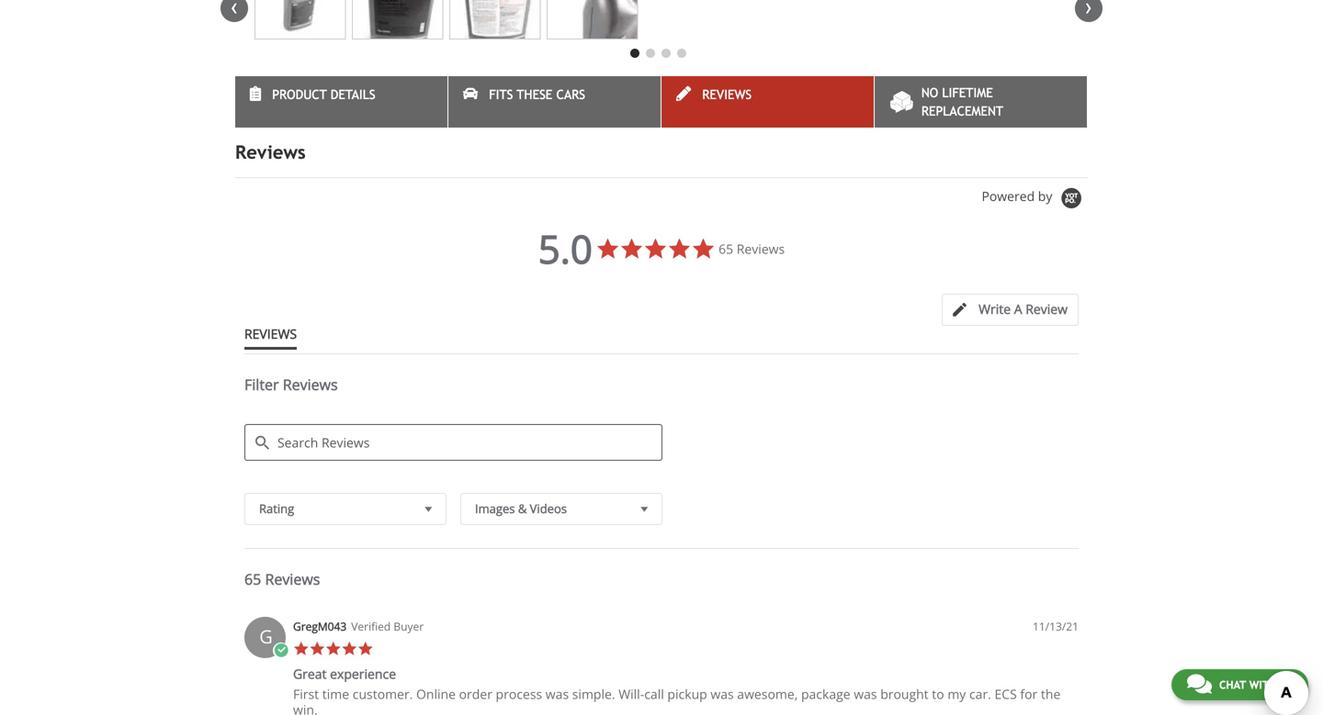 Task type: locate. For each thing, give the bounding box(es) containing it.
filter reviews heading
[[244, 375, 1079, 411]]

1 horizontal spatial was
[[711, 686, 734, 704]]

3 star image from the left
[[358, 642, 374, 658]]

will-
[[619, 686, 644, 704]]

gregm043
[[293, 620, 347, 635]]

write a review
[[979, 301, 1068, 318]]

5.0 star rating element
[[538, 223, 593, 275]]

write no frame image
[[953, 303, 976, 317]]

filter reviews
[[244, 375, 338, 395]]

was
[[546, 686, 569, 704], [711, 686, 734, 704], [854, 686, 877, 704]]

star image down gregm043
[[325, 642, 341, 658]]

1 was from the left
[[546, 686, 569, 704]]

these
[[517, 87, 553, 102]]

was left brought
[[854, 686, 877, 704]]

was right pickup
[[711, 686, 734, 704]]

call
[[644, 686, 664, 704]]

star image
[[293, 642, 309, 658], [309, 642, 325, 658], [358, 642, 374, 658]]

1 horizontal spatial 65
[[719, 241, 734, 258]]

11/13/21
[[1033, 620, 1079, 635]]

was left simple.
[[546, 686, 569, 704]]

5.0
[[538, 223, 593, 275]]

es#196290 - 82141467704 - bmw coolant / antifreeze - 1 gallon - 100% strength - dilute to a 50:50 ratio with distilled water - genuine bmw - bmw image up fits
[[449, 0, 541, 40]]

g
[[259, 625, 273, 650]]

replacement
[[922, 104, 1004, 119]]

es#196290 - 82141467704 - bmw coolant / antifreeze - 1 gallon - 100% strength - dilute to a 50:50 ratio with distilled water - genuine bmw - bmw image
[[255, 0, 346, 40], [352, 0, 443, 40], [449, 0, 541, 40], [547, 0, 638, 40]]

reviews
[[702, 87, 752, 102], [235, 142, 306, 163], [737, 241, 785, 258], [283, 375, 338, 395], [265, 570, 320, 590]]

1 es#196290 - 82141467704 - bmw coolant / antifreeze - 1 gallon - 100% strength - dilute to a 50:50 ratio with distilled water - genuine bmw - bmw image from the left
[[255, 0, 346, 40]]

&
[[518, 501, 527, 518]]

star image down gregm043 verified buyer
[[341, 642, 358, 658]]

comments image
[[1187, 674, 1212, 696]]

0 horizontal spatial was
[[546, 686, 569, 704]]

simple.
[[572, 686, 615, 704]]

0 horizontal spatial 65 reviews
[[244, 570, 320, 590]]

1 vertical spatial 65 reviews
[[244, 570, 320, 590]]

first
[[293, 686, 319, 704]]

Rating Filter field
[[244, 494, 447, 526]]

online
[[416, 686, 456, 704]]

reviews link
[[662, 76, 874, 128]]

rating
[[259, 501, 294, 518]]

2 horizontal spatial was
[[854, 686, 877, 704]]

verified
[[351, 620, 391, 635]]

2 star image from the left
[[309, 642, 325, 658]]

star image down 'verified'
[[358, 642, 374, 658]]

1 horizontal spatial 65 reviews
[[719, 241, 785, 258]]

fits
[[489, 87, 513, 102]]

es#196290 - 82141467704 - bmw coolant / antifreeze - 1 gallon - 100% strength - dilute to a 50:50 ratio with distilled water - genuine bmw - bmw image up product
[[255, 0, 346, 40]]

es#196290 - 82141467704 - bmw coolant / antifreeze - 1 gallon - 100% strength - dilute to a 50:50 ratio with distilled water - genuine bmw - bmw image up cars
[[547, 0, 638, 40]]

brought
[[881, 686, 929, 704]]

1 vertical spatial 65
[[244, 570, 261, 590]]

details
[[331, 87, 376, 102]]

write
[[979, 301, 1011, 318]]

es#196290 - 82141467704 - bmw coolant / antifreeze - 1 gallon - 100% strength - dilute to a 50:50 ratio with distilled water - genuine bmw - bmw image up details
[[352, 0, 443, 40]]

product
[[272, 87, 327, 102]]

0 vertical spatial 65
[[719, 241, 734, 258]]

1 star image from the left
[[293, 642, 309, 658]]

to
[[932, 686, 945, 704]]

experience
[[330, 666, 396, 684]]

product details link
[[235, 76, 448, 128]]

1 star image from the left
[[325, 642, 341, 658]]

chat with us link
[[1172, 670, 1309, 701]]

0 vertical spatial 65 reviews
[[719, 241, 785, 258]]

circle checkmark image
[[273, 644, 289, 660]]

for
[[1021, 686, 1038, 704]]

star image
[[325, 642, 341, 658], [341, 642, 358, 658]]

star image right circle checkmark image
[[293, 642, 309, 658]]

us
[[1280, 679, 1293, 692]]

chat with us
[[1220, 679, 1293, 692]]

a
[[1014, 301, 1023, 318]]

65
[[719, 241, 734, 258], [244, 570, 261, 590]]

ecs
[[995, 686, 1017, 704]]

star image down gregm043
[[309, 642, 325, 658]]

review
[[1026, 301, 1068, 318]]

customer.
[[353, 686, 413, 704]]

65 reviews
[[719, 241, 785, 258], [244, 570, 320, 590]]

product details
[[272, 87, 376, 102]]



Task type: describe. For each thing, give the bounding box(es) containing it.
pickup
[[668, 686, 707, 704]]

great experience first time customer. online order process was simple. will-call pickup was awesome, package was brought to my car. ecs for the win.
[[293, 666, 1061, 716]]

time
[[322, 686, 349, 704]]

no lifetime replacement link
[[875, 76, 1087, 128]]

0 horizontal spatial 65
[[244, 570, 261, 590]]

awesome,
[[737, 686, 798, 704]]

buyer
[[394, 620, 424, 635]]

car.
[[970, 686, 992, 704]]

videos
[[530, 501, 567, 518]]

win.
[[293, 702, 318, 716]]

Search Reviews search field
[[244, 425, 663, 462]]

magnifying glass image
[[256, 437, 269, 451]]

4 es#196290 - 82141467704 - bmw coolant / antifreeze - 1 gallon - 100% strength - dilute to a 50:50 ratio with distilled water - genuine bmw - bmw image from the left
[[547, 0, 638, 40]]

fits these cars
[[489, 87, 586, 102]]

order
[[459, 686, 493, 704]]

great experience heading
[[293, 666, 396, 687]]

great
[[293, 666, 327, 684]]

no
[[922, 86, 939, 100]]

no lifetime replacement
[[922, 86, 1004, 119]]

cars
[[557, 87, 586, 102]]

powered by
[[982, 188, 1056, 205]]

2 star image from the left
[[341, 642, 358, 658]]

the
[[1041, 686, 1061, 704]]

fits these cars link
[[449, 76, 661, 128]]

3 es#196290 - 82141467704 - bmw coolant / antifreeze - 1 gallon - 100% strength - dilute to a 50:50 ratio with distilled water - genuine bmw - bmw image from the left
[[449, 0, 541, 40]]

verified buyer heading
[[351, 620, 424, 635]]

filter
[[244, 375, 279, 395]]

write a review button
[[942, 294, 1079, 326]]

package
[[801, 686, 851, 704]]

2 was from the left
[[711, 686, 734, 704]]

down triangle image
[[420, 500, 437, 519]]

review date 11/13/21 element
[[1033, 620, 1079, 635]]

Images & Videos Filter field
[[460, 494, 663, 526]]

powered
[[982, 188, 1035, 205]]

with
[[1250, 679, 1277, 692]]

images
[[475, 501, 515, 518]]

chat
[[1220, 679, 1246, 692]]

images & videos
[[475, 501, 567, 518]]

reviews inside heading
[[283, 375, 338, 395]]

3 was from the left
[[854, 686, 877, 704]]

reviews
[[244, 326, 297, 343]]

powered by link
[[982, 188, 1088, 211]]

2 es#196290 - 82141467704 - bmw coolant / antifreeze - 1 gallon - 100% strength - dilute to a 50:50 ratio with distilled water - genuine bmw - bmw image from the left
[[352, 0, 443, 40]]

my
[[948, 686, 966, 704]]

gregm043 verified buyer
[[293, 620, 424, 635]]

lifetime
[[942, 86, 993, 100]]

process
[[496, 686, 542, 704]]

by
[[1038, 188, 1053, 205]]

down triangle image
[[636, 500, 653, 519]]



Task type: vqa. For each thing, say whether or not it's contained in the screenshot.
Chat
yes



